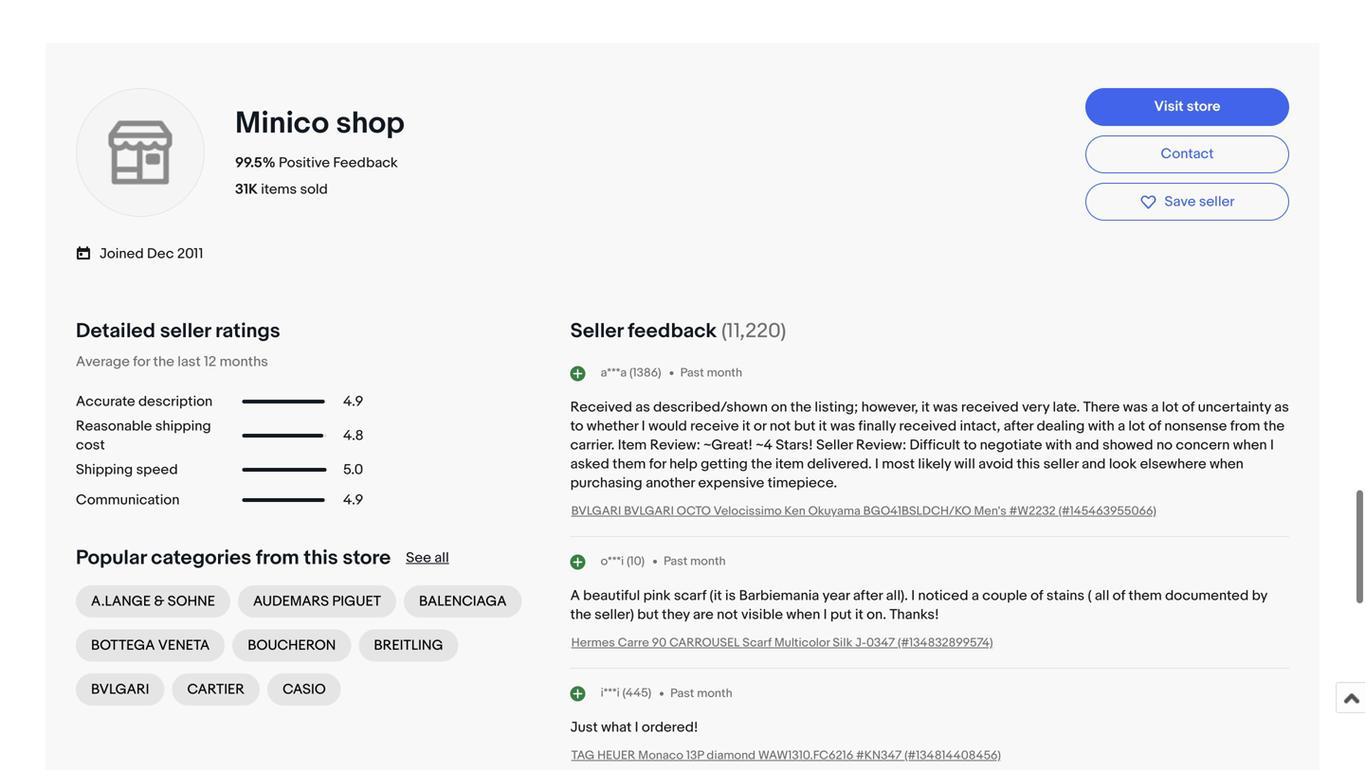 Task type: vqa. For each thing, say whether or not it's contained in the screenshot.


Task type: describe. For each thing, give the bounding box(es) containing it.
monaco
[[638, 749, 684, 764]]

reasonable shipping cost
[[76, 418, 211, 454]]

them inside received as described/shown on the listing; however, it was received very late. there was a lot of uncertainty as to whether i would receive it or not but it was finally received intact, after dealing with a lot of nonsense from the carrier. item review: ~great! ~4 stars! seller review: difficult to negotiate with and showed no concern when i asked them for help getting the item delivered. i most likely will avoid this seller and look elsewhere when purchasing another expensive timepiece.
[[613, 456, 646, 473]]

popular
[[76, 546, 147, 571]]

it down listing;
[[819, 418, 827, 435]]

shipping speed
[[76, 462, 178, 479]]

dealing
[[1037, 418, 1085, 435]]

(445)
[[623, 686, 652, 701]]

another
[[646, 475, 695, 492]]

save
[[1165, 193, 1196, 210]]

difficult
[[910, 437, 961, 454]]

speed
[[136, 462, 178, 479]]

ken
[[785, 504, 806, 519]]

2 review: from the left
[[856, 437, 907, 454]]

breitling link
[[359, 630, 459, 662]]

joined
[[100, 246, 144, 263]]

after inside "a beautiful pink scarf (it is barbiemania year after all). i noticed a couple of stains ( all of them documented by the seller) but they are not visible when i put it on. thanks!"
[[853, 588, 883, 605]]

see
[[406, 550, 431, 567]]

minico shop
[[235, 105, 405, 142]]

ordered!
[[642, 720, 698, 737]]

would
[[649, 418, 687, 435]]

months
[[220, 354, 268, 371]]

feedback
[[333, 154, 398, 171]]

seller for save
[[1199, 193, 1235, 210]]

them inside "a beautiful pink scarf (it is barbiemania year after all). i noticed a couple of stains ( all of them documented by the seller) but they are not visible when i put it on. thanks!"
[[1129, 588, 1162, 605]]

2 horizontal spatial was
[[1123, 399, 1148, 416]]

item
[[618, 437, 647, 454]]

i***i
[[601, 686, 620, 701]]

12
[[204, 354, 216, 371]]

the inside "a beautiful pink scarf (it is barbiemania year after all). i noticed a couple of stains ( all of them documented by the seller) but they are not visible when i put it on. thanks!"
[[570, 607, 592, 624]]

tag heuer monaco 13p diamond waw1310.fc6216 #kn347 (#134814408456)
[[571, 749, 1001, 764]]

of up no
[[1149, 418, 1162, 435]]

1 as from the left
[[636, 399, 650, 416]]

31k
[[235, 181, 258, 198]]

visit store
[[1154, 98, 1221, 115]]

contact
[[1161, 145, 1214, 162]]

j-
[[856, 636, 867, 651]]

stains
[[1047, 588, 1085, 605]]

the left last
[[153, 354, 174, 371]]

tag heuer monaco 13p diamond waw1310.fc6216 #kn347 (#134814408456) link
[[571, 749, 1001, 764]]

cartier
[[187, 682, 245, 699]]

thanks!
[[890, 607, 939, 624]]

2011
[[177, 246, 203, 263]]

couple
[[983, 588, 1028, 605]]

detailed seller ratings
[[76, 319, 280, 344]]

listing;
[[815, 399, 858, 416]]

getting
[[701, 456, 748, 473]]

positive
[[279, 154, 330, 171]]

minico
[[235, 105, 329, 142]]

delivered.
[[807, 456, 872, 473]]

the down ~4
[[751, 456, 772, 473]]

minico shop image
[[74, 86, 207, 219]]

#w2232
[[1010, 504, 1056, 519]]

okuyama
[[809, 504, 861, 519]]

what
[[601, 720, 632, 737]]

received
[[570, 399, 632, 416]]

past for i
[[671, 687, 694, 701]]

the down "uncertainty"
[[1264, 418, 1285, 435]]

this inside received as described/shown on the listing; however, it was received very late. there was a lot of uncertainty as to whether i would receive it or not but it was finally received intact, after dealing with a lot of nonsense from the carrier. item review: ~great! ~4 stars! seller review: difficult to negotiate with and showed no concern when i asked them for help getting the item delivered. i most likely will avoid this seller and look elsewhere when purchasing another expensive timepiece.
[[1017, 456, 1040, 473]]

received as described/shown on the listing; however, it was received very late. there was a lot of uncertainty as to whether i would receive it or not but it was finally received intact, after dealing with a lot of nonsense from the carrier. item review: ~great! ~4 stars! seller review: difficult to negotiate with and showed no concern when i asked them for help getting the item delivered. i most likely will avoid this seller and look elsewhere when purchasing another expensive timepiece.
[[570, 399, 1289, 492]]

0 vertical spatial received
[[961, 399, 1019, 416]]

13p
[[686, 749, 704, 764]]

there
[[1084, 399, 1120, 416]]

1 vertical spatial with
[[1046, 437, 1072, 454]]

negotiate
[[980, 437, 1043, 454]]

1 vertical spatial when
[[1210, 456, 1244, 473]]

0 horizontal spatial received
[[899, 418, 957, 435]]

o***i (10)
[[601, 555, 645, 569]]

1 vertical spatial lot
[[1129, 418, 1146, 435]]

audemars piguet
[[253, 594, 381, 611]]

2 horizontal spatial a
[[1152, 399, 1159, 416]]

1 horizontal spatial to
[[964, 437, 977, 454]]

0 vertical spatial and
[[1076, 437, 1100, 454]]

&
[[154, 594, 164, 611]]

barbiemania
[[739, 588, 820, 605]]

just what i ordered!
[[570, 720, 698, 737]]

of up nonsense
[[1182, 399, 1195, 416]]

(1386)
[[630, 366, 661, 381]]

men's
[[974, 504, 1007, 519]]

1 review: from the left
[[650, 437, 701, 454]]

no
[[1157, 437, 1173, 454]]

i left put
[[824, 607, 827, 624]]

by
[[1252, 588, 1268, 605]]

items
[[261, 181, 297, 198]]

bgo41bsldch/ko
[[864, 504, 972, 519]]

seller)
[[595, 607, 634, 624]]

0 vertical spatial store
[[1187, 98, 1221, 115]]

5.0
[[343, 462, 363, 479]]

past month for on
[[680, 366, 743, 381]]

(
[[1088, 588, 1092, 605]]

casio link
[[267, 674, 341, 706]]

seller inside received as described/shown on the listing; however, it was received very late. there was a lot of uncertainty as to whether i would receive it or not but it was finally received intact, after dealing with a lot of nonsense from the carrier. item review: ~great! ~4 stars! seller review: difficult to negotiate with and showed no concern when i asked them for help getting the item delivered. i most likely will avoid this seller and look elsewhere when purchasing another expensive timepiece.
[[816, 437, 853, 454]]

0 horizontal spatial to
[[570, 418, 584, 435]]

month for scarf
[[690, 555, 726, 570]]

90
[[652, 636, 667, 651]]

0 horizontal spatial store
[[343, 546, 391, 571]]

visible
[[741, 607, 783, 624]]

(it
[[710, 588, 722, 605]]

octo
[[677, 504, 711, 519]]

showed
[[1103, 437, 1154, 454]]

diamond
[[707, 749, 756, 764]]

accurate description
[[76, 393, 213, 411]]

waw1310.fc6216
[[759, 749, 854, 764]]

0 horizontal spatial all
[[435, 550, 449, 567]]

audemars
[[253, 594, 329, 611]]

will
[[955, 456, 976, 473]]

bvlgari for bvlgari bvlgari octo velocissimo ken okuyama bgo41bsldch/ko men's #w2232 (#145463955066)
[[571, 504, 621, 519]]

sohne
[[168, 594, 215, 611]]

documented
[[1165, 588, 1249, 605]]

4.9 for communication
[[343, 492, 363, 509]]

save seller
[[1165, 193, 1235, 210]]

i up item on the bottom
[[642, 418, 645, 435]]

described/shown
[[653, 399, 768, 416]]

past month for ordered!
[[671, 687, 733, 701]]

i right the what
[[635, 720, 639, 737]]

asked
[[570, 456, 609, 473]]

nonsense
[[1165, 418, 1227, 435]]

carrier.
[[570, 437, 615, 454]]

communication
[[76, 492, 180, 509]]

a.lange & sohne
[[91, 594, 215, 611]]

4.9 for accurate description
[[343, 393, 363, 411]]



Task type: locate. For each thing, give the bounding box(es) containing it.
a left couple
[[972, 588, 979, 605]]

1 vertical spatial for
[[649, 456, 666, 473]]

1 vertical spatial received
[[899, 418, 957, 435]]

0 horizontal spatial a
[[972, 588, 979, 605]]

shop
[[336, 105, 405, 142]]

past month up scarf
[[664, 555, 726, 570]]

but
[[794, 418, 816, 435], [637, 607, 659, 624]]

pink
[[643, 588, 671, 605]]

to up the will
[[964, 437, 977, 454]]

1 vertical spatial store
[[343, 546, 391, 571]]

0 vertical spatial with
[[1088, 418, 1115, 435]]

0 vertical spatial month
[[707, 366, 743, 381]]

1 vertical spatial past
[[664, 555, 688, 570]]

but inside received as described/shown on the listing; however, it was received very late. there was a lot of uncertainty as to whether i would receive it or not but it was finally received intact, after dealing with a lot of nonsense from the carrier. item review: ~great! ~4 stars! seller review: difficult to negotiate with and showed no concern when i asked them for help getting the item delivered. i most likely will avoid this seller and look elsewhere when purchasing another expensive timepiece.
[[794, 418, 816, 435]]

for up another
[[649, 456, 666, 473]]

timepiece.
[[768, 475, 837, 492]]

not inside "a beautiful pink scarf (it is barbiemania year after all). i noticed a couple of stains ( all of them documented by the seller) but they are not visible when i put it on. thanks!"
[[717, 607, 738, 624]]

2 vertical spatial seller
[[1044, 456, 1079, 473]]

month for on
[[707, 366, 743, 381]]

0 vertical spatial seller
[[1199, 193, 1235, 210]]

month up '(it'
[[690, 555, 726, 570]]

average for the last 12 months
[[76, 354, 268, 371]]

look
[[1109, 456, 1137, 473]]

balenciaga
[[419, 594, 507, 611]]

past up ordered!
[[671, 687, 694, 701]]

0 vertical spatial to
[[570, 418, 584, 435]]

4.9 down 5.0
[[343, 492, 363, 509]]

after up on.
[[853, 588, 883, 605]]

store right visit
[[1187, 98, 1221, 115]]

0 horizontal spatial after
[[853, 588, 883, 605]]

this up audemars piguet link
[[304, 546, 338, 571]]

1 vertical spatial them
[[1129, 588, 1162, 605]]

0 vertical spatial from
[[1231, 418, 1261, 435]]

1 horizontal spatial them
[[1129, 588, 1162, 605]]

0 horizontal spatial from
[[256, 546, 299, 571]]

seller inside button
[[1199, 193, 1235, 210]]

just
[[570, 720, 598, 737]]

received up difficult
[[899, 418, 957, 435]]

1 horizontal spatial store
[[1187, 98, 1221, 115]]

past up scarf
[[664, 555, 688, 570]]

bottega veneta link
[[76, 630, 225, 662]]

when down concern
[[1210, 456, 1244, 473]]

1 horizontal spatial as
[[1275, 399, 1289, 416]]

review: down finally in the right of the page
[[856, 437, 907, 454]]

0 vertical spatial after
[[1004, 418, 1034, 435]]

when inside "a beautiful pink scarf (it is barbiemania year after all). i noticed a couple of stains ( all of them documented by the seller) but they are not visible when i put it on. thanks!"
[[786, 607, 821, 624]]

lot up showed
[[1129, 418, 1146, 435]]

a up showed
[[1118, 418, 1126, 435]]

1 horizontal spatial lot
[[1162, 399, 1179, 416]]

boucheron link
[[233, 630, 351, 662]]

0 vertical spatial this
[[1017, 456, 1040, 473]]

with down the there
[[1088, 418, 1115, 435]]

bottega veneta
[[91, 638, 210, 655]]

i
[[642, 418, 645, 435], [1271, 437, 1274, 454], [875, 456, 879, 473], [911, 588, 915, 605], [824, 607, 827, 624], [635, 720, 639, 737]]

cartier link
[[172, 674, 260, 706]]

i left 'most'
[[875, 456, 879, 473]]

not inside received as described/shown on the listing; however, it was received very late. there was a lot of uncertainty as to whether i would receive it or not but it was finally received intact, after dealing with a lot of nonsense from the carrier. item review: ~great! ~4 stars! seller review: difficult to negotiate with and showed no concern when i asked them for help getting the item delivered. i most likely will avoid this seller and look elsewhere when purchasing another expensive timepiece.
[[770, 418, 791, 435]]

with down dealing
[[1046, 437, 1072, 454]]

1 horizontal spatial received
[[961, 399, 1019, 416]]

store up piguet
[[343, 546, 391, 571]]

breitling
[[374, 638, 443, 655]]

a up no
[[1152, 399, 1159, 416]]

a beautiful pink scarf (it is barbiemania year after all). i noticed a couple of stains ( all of them documented by the seller) but they are not visible when i put it on. thanks!
[[570, 588, 1268, 624]]

to up carrier.
[[570, 418, 584, 435]]

0 vertical spatial but
[[794, 418, 816, 435]]

balenciaga link
[[404, 586, 522, 618]]

2 as from the left
[[1275, 399, 1289, 416]]

for inside received as described/shown on the listing; however, it was received very late. there was a lot of uncertainty as to whether i would receive it or not but it was finally received intact, after dealing with a lot of nonsense from the carrier. item review: ~great! ~4 stars! seller review: difficult to negotiate with and showed no concern when i asked them for help getting the item delivered. i most likely will avoid this seller and look elsewhere when purchasing another expensive timepiece.
[[649, 456, 666, 473]]

1 vertical spatial not
[[717, 607, 738, 624]]

bvlgari down bottega
[[91, 682, 149, 699]]

help
[[670, 456, 698, 473]]

1 horizontal spatial after
[[1004, 418, 1034, 435]]

put
[[831, 607, 852, 624]]

1 vertical spatial a
[[1118, 418, 1126, 435]]

1 horizontal spatial review:
[[856, 437, 907, 454]]

seller for detailed
[[160, 319, 211, 344]]

bvlgari bvlgari octo velocissimo ken okuyama bgo41bsldch/ko men's #w2232 (#145463955066)
[[571, 504, 1157, 519]]

i***i (445)
[[601, 686, 652, 701]]

99.5% positive feedback
[[235, 154, 398, 171]]

0 vertical spatial when
[[1233, 437, 1267, 454]]

carrousel
[[670, 636, 740, 651]]

month for ordered!
[[697, 687, 733, 701]]

visit store link
[[1086, 88, 1290, 126]]

0 vertical spatial them
[[613, 456, 646, 473]]

it left on.
[[855, 607, 864, 624]]

and down dealing
[[1076, 437, 1100, 454]]

seller up a***a
[[570, 319, 623, 344]]

1 horizontal spatial a
[[1118, 418, 1126, 435]]

average
[[76, 354, 130, 371]]

0 horizontal spatial this
[[304, 546, 338, 571]]

2 vertical spatial past month
[[671, 687, 733, 701]]

lot up nonsense
[[1162, 399, 1179, 416]]

contact link
[[1086, 135, 1290, 173]]

0 vertical spatial past
[[680, 366, 704, 381]]

this down negotiate
[[1017, 456, 1040, 473]]

0 horizontal spatial with
[[1046, 437, 1072, 454]]

to
[[570, 418, 584, 435], [964, 437, 977, 454]]

a
[[570, 588, 580, 605]]

are
[[693, 607, 714, 624]]

on
[[771, 399, 787, 416]]

uncertainty
[[1198, 399, 1272, 416]]

intact,
[[960, 418, 1001, 435]]

purchasing
[[570, 475, 643, 492]]

silk
[[833, 636, 853, 651]]

from down "uncertainty"
[[1231, 418, 1261, 435]]

but down pink on the bottom left
[[637, 607, 659, 624]]

lot
[[1162, 399, 1179, 416], [1129, 418, 1146, 435]]

all right see
[[435, 550, 449, 567]]

2 vertical spatial month
[[697, 687, 733, 701]]

it
[[922, 399, 930, 416], [742, 418, 751, 435], [819, 418, 827, 435], [855, 607, 864, 624]]

seller right save
[[1199, 193, 1235, 210]]

the
[[153, 354, 174, 371], [791, 399, 812, 416], [1264, 418, 1285, 435], [751, 456, 772, 473], [570, 607, 592, 624]]

1 vertical spatial 4.9
[[343, 492, 363, 509]]

the down 'a'
[[570, 607, 592, 624]]

1 vertical spatial month
[[690, 555, 726, 570]]

(#134832899574)
[[898, 636, 993, 651]]

month up described/shown
[[707, 366, 743, 381]]

month down "carrousel" on the bottom of page
[[697, 687, 733, 701]]

dec
[[147, 246, 174, 263]]

0 horizontal spatial seller
[[160, 319, 211, 344]]

them down item on the bottom
[[613, 456, 646, 473]]

0 vertical spatial all
[[435, 550, 449, 567]]

1 horizontal spatial for
[[649, 456, 666, 473]]

0 vertical spatial seller
[[570, 319, 623, 344]]

noticed
[[918, 588, 969, 605]]

of right '('
[[1113, 588, 1126, 605]]

1 horizontal spatial all
[[1095, 588, 1110, 605]]

expensive
[[698, 475, 765, 492]]

2 vertical spatial past
[[671, 687, 694, 701]]

0 vertical spatial not
[[770, 418, 791, 435]]

2 horizontal spatial bvlgari
[[624, 504, 674, 519]]

boucheron
[[248, 638, 336, 655]]

sold
[[300, 181, 328, 198]]

from inside received as described/shown on the listing; however, it was received very late. there was a lot of uncertainty as to whether i would receive it or not but it was finally received intact, after dealing with a lot of nonsense from the carrier. item review: ~great! ~4 stars! seller review: difficult to negotiate with and showed no concern when i asked them for help getting the item delivered. i most likely will avoid this seller and look elsewhere when purchasing another expensive timepiece.
[[1231, 418, 1261, 435]]

bvlgari inside bvlgari link
[[91, 682, 149, 699]]

1 4.9 from the top
[[343, 393, 363, 411]]

i right all).
[[911, 588, 915, 605]]

review: down would
[[650, 437, 701, 454]]

0 horizontal spatial was
[[831, 418, 856, 435]]

however,
[[862, 399, 919, 416]]

o***i
[[601, 555, 624, 569]]

past month up ordered!
[[671, 687, 733, 701]]

0 vertical spatial a
[[1152, 399, 1159, 416]]

scarf
[[674, 588, 707, 605]]

31k items sold
[[235, 181, 328, 198]]

0 horizontal spatial for
[[133, 354, 150, 371]]

was up difficult
[[933, 399, 958, 416]]

1 horizontal spatial this
[[1017, 456, 1040, 473]]

0 vertical spatial past month
[[680, 366, 743, 381]]

1 vertical spatial past month
[[664, 555, 726, 570]]

1 horizontal spatial but
[[794, 418, 816, 435]]

1 horizontal spatial was
[[933, 399, 958, 416]]

1 horizontal spatial seller
[[816, 437, 853, 454]]

velocissimo
[[714, 504, 782, 519]]

0 horizontal spatial seller
[[570, 319, 623, 344]]

from up audemars
[[256, 546, 299, 571]]

bvlgari down purchasing
[[571, 504, 621, 519]]

all inside "a beautiful pink scarf (it is barbiemania year after all). i noticed a couple of stains ( all of them documented by the seller) but they are not visible when i put it on. thanks!"
[[1095, 588, 1110, 605]]

0 horizontal spatial but
[[637, 607, 659, 624]]

past month up described/shown
[[680, 366, 743, 381]]

bvlgari for bvlgari
[[91, 682, 149, 699]]

0 horizontal spatial not
[[717, 607, 738, 624]]

1 horizontal spatial not
[[770, 418, 791, 435]]

(#145463955066)
[[1059, 504, 1157, 519]]

seller up delivered. at right bottom
[[816, 437, 853, 454]]

from
[[1231, 418, 1261, 435], [256, 546, 299, 571]]

past up described/shown
[[680, 366, 704, 381]]

1 vertical spatial from
[[256, 546, 299, 571]]

bvlgari bvlgari octo velocissimo ken okuyama bgo41bsldch/ko men's #w2232 (#145463955066) link
[[571, 504, 1157, 519]]

2 vertical spatial when
[[786, 607, 821, 624]]

seller inside received as described/shown on the listing; however, it was received very late. there was a lot of uncertainty as to whether i would receive it or not but it was finally received intact, after dealing with a lot of nonsense from the carrier. item review: ~great! ~4 stars! seller review: difficult to negotiate with and showed no concern when i asked them for help getting the item delivered. i most likely will avoid this seller and look elsewhere when purchasing another expensive timepiece.
[[1044, 456, 1079, 473]]

1 vertical spatial after
[[853, 588, 883, 605]]

very
[[1022, 399, 1050, 416]]

all).
[[886, 588, 908, 605]]

1 vertical spatial to
[[964, 437, 977, 454]]

see all
[[406, 550, 449, 567]]

1 vertical spatial seller
[[160, 319, 211, 344]]

not down is at the bottom
[[717, 607, 738, 624]]

it right however, at the right
[[922, 399, 930, 416]]

past month for scarf
[[664, 555, 726, 570]]

of left stains at the right bottom of page
[[1031, 588, 1044, 605]]

1 horizontal spatial from
[[1231, 418, 1261, 435]]

likely
[[918, 456, 951, 473]]

(10)
[[627, 555, 645, 569]]

was right the there
[[1123, 399, 1148, 416]]

past
[[680, 366, 704, 381], [664, 555, 688, 570], [671, 687, 694, 701]]

but inside "a beautiful pink scarf (it is barbiemania year after all). i noticed a couple of stains ( all of them documented by the seller) but they are not visible when i put it on. thanks!"
[[637, 607, 659, 624]]

and left look
[[1082, 456, 1106, 473]]

0 horizontal spatial lot
[[1129, 418, 1146, 435]]

past for described/shown
[[680, 366, 704, 381]]

accurate
[[76, 393, 135, 411]]

it left or
[[742, 418, 751, 435]]

seller down dealing
[[1044, 456, 1079, 473]]

1 vertical spatial this
[[304, 546, 338, 571]]

0 vertical spatial 4.9
[[343, 393, 363, 411]]

of
[[1182, 399, 1195, 416], [1149, 418, 1162, 435], [1031, 588, 1044, 605], [1113, 588, 1126, 605]]

but up 'stars!'
[[794, 418, 816, 435]]

0 vertical spatial for
[[133, 354, 150, 371]]

most
[[882, 456, 915, 473]]

seller
[[1199, 193, 1235, 210], [160, 319, 211, 344], [1044, 456, 1079, 473]]

after up negotiate
[[1004, 418, 1034, 435]]

1 vertical spatial all
[[1095, 588, 1110, 605]]

seller
[[570, 319, 623, 344], [816, 437, 853, 454]]

joined dec 2011
[[100, 246, 203, 263]]

them right '('
[[1129, 588, 1162, 605]]

0347
[[867, 636, 895, 651]]

hermes carre 90 carrousel scarf multicolor silk j-0347 (#134832899574) link
[[571, 636, 993, 651]]

4.9 up 4.8 in the left of the page
[[343, 393, 363, 411]]

shipping
[[155, 418, 211, 435]]

casio
[[283, 682, 326, 699]]

2 vertical spatial a
[[972, 588, 979, 605]]

all right '('
[[1095, 588, 1110, 605]]

1 vertical spatial and
[[1082, 456, 1106, 473]]

visit
[[1154, 98, 1184, 115]]

year
[[823, 588, 850, 605]]

i down "uncertainty"
[[1271, 437, 1274, 454]]

concern
[[1176, 437, 1230, 454]]

bvlgari down another
[[624, 504, 674, 519]]

0 horizontal spatial bvlgari
[[91, 682, 149, 699]]

(11,220)
[[722, 319, 786, 344]]

0 horizontal spatial review:
[[650, 437, 701, 454]]

as right "uncertainty"
[[1275, 399, 1289, 416]]

1 vertical spatial seller
[[816, 437, 853, 454]]

1 vertical spatial but
[[637, 607, 659, 624]]

as up would
[[636, 399, 650, 416]]

received up intact, on the bottom right
[[961, 399, 1019, 416]]

past for pink
[[664, 555, 688, 570]]

not down on
[[770, 418, 791, 435]]

finally
[[859, 418, 896, 435]]

a inside "a beautiful pink scarf (it is barbiemania year after all). i noticed a couple of stains ( all of them documented by the seller) but they are not visible when i put it on. thanks!"
[[972, 588, 979, 605]]

when down "uncertainty"
[[1233, 437, 1267, 454]]

it inside "a beautiful pink scarf (it is barbiemania year after all). i noticed a couple of stains ( all of them documented by the seller) but they are not visible when i put it on. thanks!"
[[855, 607, 864, 624]]

bvlgari
[[571, 504, 621, 519], [624, 504, 674, 519], [91, 682, 149, 699]]

popular categories from this store
[[76, 546, 391, 571]]

1 horizontal spatial seller
[[1044, 456, 1079, 473]]

was down listing;
[[831, 418, 856, 435]]

2 horizontal spatial seller
[[1199, 193, 1235, 210]]

review:
[[650, 437, 701, 454], [856, 437, 907, 454]]

1 horizontal spatial bvlgari
[[571, 504, 621, 519]]

and
[[1076, 437, 1100, 454], [1082, 456, 1106, 473]]

for right average
[[133, 354, 150, 371]]

2 4.9 from the top
[[343, 492, 363, 509]]

text__icon wrapper image
[[76, 243, 100, 262]]

description
[[138, 393, 213, 411]]

0 horizontal spatial them
[[613, 456, 646, 473]]

after inside received as described/shown on the listing; however, it was received very late. there was a lot of uncertainty as to whether i would receive it or not but it was finally received intact, after dealing with a lot of nonsense from the carrier. item review: ~great! ~4 stars! seller review: difficult to negotiate with and showed no concern when i asked them for help getting the item delivered. i most likely will avoid this seller and look elsewhere when purchasing another expensive timepiece.
[[1004, 418, 1034, 435]]

0 vertical spatial lot
[[1162, 399, 1179, 416]]

1 horizontal spatial with
[[1088, 418, 1115, 435]]

0 horizontal spatial as
[[636, 399, 650, 416]]

on.
[[867, 607, 887, 624]]

the right on
[[791, 399, 812, 416]]

when up multicolor
[[786, 607, 821, 624]]

seller up last
[[160, 319, 211, 344]]



